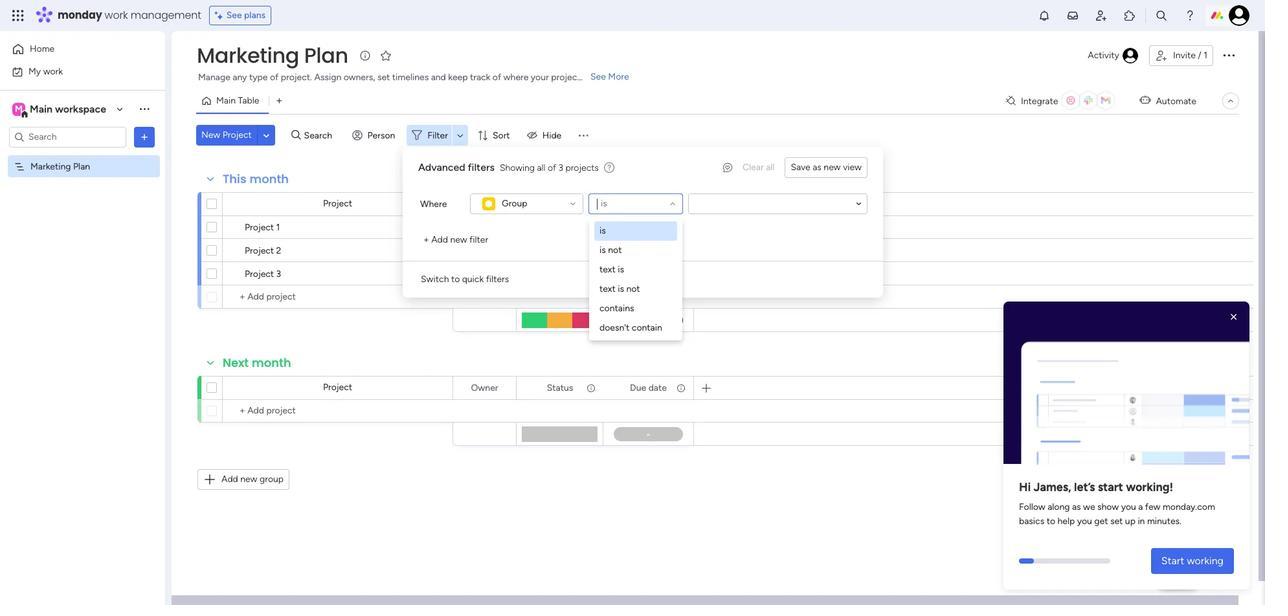 Task type: describe. For each thing, give the bounding box(es) containing it.
any
[[233, 72, 247, 83]]

see plans button
[[209, 6, 272, 25]]

1 date from the top
[[649, 199, 667, 210]]

Search in workspace field
[[27, 130, 108, 144]]

filter
[[470, 234, 489, 246]]

up
[[1126, 516, 1136, 527]]

home button
[[8, 39, 139, 60]]

0 horizontal spatial 1
[[276, 222, 280, 233]]

stands.
[[583, 72, 612, 83]]

hide button
[[522, 125, 570, 146]]

invite
[[1174, 50, 1196, 61]]

my work button
[[8, 61, 139, 82]]

select product image
[[12, 9, 25, 22]]

view
[[843, 162, 862, 173]]

see plans
[[227, 10, 266, 21]]

1 vertical spatial you
[[1078, 516, 1093, 527]]

filter
[[428, 130, 448, 141]]

minutes.
[[1148, 516, 1182, 527]]

manage any type of project. assign owners, set timelines and keep track of where your project stands.
[[198, 72, 612, 83]]

invite / 1
[[1174, 50, 1208, 61]]

1 horizontal spatial of
[[493, 72, 501, 83]]

your
[[531, 72, 549, 83]]

+
[[424, 234, 429, 246]]

is is not
[[600, 225, 622, 256]]

2 + add project text field from the top
[[229, 404, 447, 419]]

2 due date field from the top
[[627, 381, 670, 395]]

1 status field from the top
[[544, 197, 577, 211]]

plans
[[244, 10, 266, 21]]

marketing plan list box
[[0, 153, 165, 352]]

1 vertical spatial column information image
[[586, 383, 597, 394]]

track
[[470, 72, 491, 83]]

options image
[[1222, 47, 1237, 63]]

automate
[[1157, 96, 1197, 107]]

integrate
[[1021, 96, 1059, 107]]

hi james, let's start working!
[[1020, 481, 1174, 495]]

/
[[1199, 50, 1202, 61]]

work for monday
[[105, 8, 128, 23]]

dapulse integrations image
[[1007, 96, 1016, 106]]

3 inside advanced filters showing all of 3 projects
[[559, 162, 564, 173]]

it
[[581, 222, 587, 233]]

clear all
[[743, 162, 775, 173]]

add new group button
[[198, 470, 290, 490]]

few
[[1146, 502, 1161, 513]]

v2 user feedback image
[[724, 161, 733, 175]]

james,
[[1034, 481, 1072, 495]]

sort button
[[472, 125, 518, 146]]

v2 search image
[[291, 128, 301, 143]]

+ add new filter button
[[418, 230, 494, 251]]

project 1
[[245, 222, 280, 233]]

1 horizontal spatial add
[[432, 234, 448, 246]]

my
[[29, 66, 41, 77]]

where
[[420, 199, 447, 210]]

status for first status field from the bottom
[[547, 383, 573, 394]]

save as new view
[[791, 162, 862, 173]]

2 vertical spatial new
[[240, 474, 257, 485]]

text for text is not
[[600, 284, 616, 295]]

not for is is not
[[608, 245, 622, 256]]

due for 1st due date field from the bottom
[[630, 383, 647, 394]]

main table
[[216, 95, 259, 106]]

inbox image
[[1067, 9, 1080, 22]]

start
[[1162, 555, 1185, 567]]

filters inside button
[[486, 274, 509, 285]]

clear all button
[[738, 157, 780, 178]]

switch
[[421, 274, 449, 285]]

see for see more
[[591, 71, 606, 82]]

new for filter
[[450, 234, 467, 246]]

to inside follow along as we show you a few monday.com basics to help you get set up in minutes.
[[1047, 516, 1056, 527]]

new
[[201, 130, 220, 141]]

is for is is not
[[600, 245, 606, 256]]

Marketing Plan field
[[194, 41, 352, 70]]

all inside clear all button
[[766, 162, 775, 173]]

1 due date field from the top
[[627, 197, 670, 211]]

home
[[30, 43, 55, 54]]

1 due date from the top
[[630, 199, 667, 210]]

text is
[[600, 264, 624, 275]]

more
[[608, 71, 629, 82]]

new project
[[201, 130, 252, 141]]

advanced
[[418, 161, 466, 174]]

work for my
[[43, 66, 63, 77]]

person button
[[347, 125, 403, 146]]

2
[[276, 246, 281, 257]]

1 owner field from the top
[[468, 197, 502, 211]]

due for 2nd due date field from the bottom
[[630, 199, 647, 210]]

1 horizontal spatial marketing
[[197, 41, 299, 70]]

2 owner field from the top
[[468, 381, 502, 395]]

of inside advanced filters showing all of 3 projects
[[548, 162, 556, 173]]

marketing plan inside list box
[[30, 161, 90, 172]]

text is not
[[600, 284, 640, 295]]

contains
[[600, 303, 634, 314]]

owners,
[[344, 72, 375, 83]]

help
[[1058, 516, 1075, 527]]

monday
[[58, 8, 102, 23]]

project.
[[281, 72, 312, 83]]

this
[[223, 171, 247, 187]]

lottie animation element
[[1004, 302, 1250, 470]]

and
[[431, 72, 446, 83]]

add view image
[[277, 96, 282, 106]]

follow along as we show you a few monday.com basics to help you get set up in minutes.
[[1020, 502, 1216, 527]]

Search field
[[301, 126, 340, 144]]

0 vertical spatial column information image
[[586, 199, 597, 210]]

Next month field
[[220, 355, 295, 372]]

project
[[551, 72, 581, 83]]

1 horizontal spatial marketing plan
[[197, 41, 348, 70]]

hi
[[1020, 481, 1031, 495]]

is for text is not
[[618, 284, 624, 295]]

show
[[1098, 502, 1120, 513]]

plan inside list box
[[73, 161, 90, 172]]

monday.com
[[1163, 502, 1216, 513]]

to inside button
[[451, 274, 460, 285]]

v2 done deadline image
[[608, 245, 619, 257]]

assign
[[314, 72, 342, 83]]

1 + add project text field from the top
[[229, 290, 447, 305]]

see more link
[[589, 71, 631, 84]]

notifications image
[[1038, 9, 1051, 22]]

menu image
[[577, 129, 590, 142]]

This month field
[[220, 171, 292, 188]]

monday work management
[[58, 8, 201, 23]]

working on it
[[533, 222, 587, 233]]

a
[[1139, 502, 1144, 513]]

add to favorites image
[[379, 49, 392, 62]]

workspace image
[[12, 102, 25, 116]]

search everything image
[[1156, 9, 1169, 22]]

0 horizontal spatial 3
[[276, 269, 281, 280]]

hide
[[543, 130, 562, 141]]

main workspace
[[30, 103, 106, 115]]

working
[[1187, 555, 1224, 567]]

on
[[569, 222, 579, 233]]

my work
[[29, 66, 63, 77]]

main table button
[[196, 91, 269, 111]]

invite members image
[[1095, 9, 1108, 22]]

nov
[[637, 222, 653, 231]]

see for see plans
[[227, 10, 242, 21]]



Task type: locate. For each thing, give the bounding box(es) containing it.
m
[[15, 103, 23, 114]]

1 vertical spatial to
[[1047, 516, 1056, 527]]

1 horizontal spatial set
[[1111, 516, 1123, 527]]

not up text is
[[608, 245, 622, 256]]

0 vertical spatial status field
[[544, 197, 577, 211]]

due down 'doesn't contain' at the bottom
[[630, 383, 647, 394]]

1 vertical spatial owner field
[[468, 381, 502, 395]]

1 vertical spatial as
[[1073, 502, 1082, 513]]

2 horizontal spatial new
[[824, 162, 841, 173]]

work
[[105, 8, 128, 23], [43, 66, 63, 77]]

0 vertical spatial 1
[[1204, 50, 1208, 61]]

of
[[270, 72, 279, 83], [493, 72, 501, 83], [548, 162, 556, 173]]

we
[[1084, 502, 1096, 513]]

workspace selection element
[[12, 101, 108, 118]]

0 vertical spatial due date field
[[627, 197, 670, 211]]

is up text is not
[[618, 264, 624, 275]]

1 vertical spatial due
[[630, 383, 647, 394]]

text down text is
[[600, 284, 616, 295]]

1 inside button
[[1204, 50, 1208, 61]]

owner
[[471, 199, 498, 210], [471, 383, 498, 394]]

Owner field
[[468, 197, 502, 211], [468, 381, 502, 395]]

14
[[655, 222, 664, 231]]

0 vertical spatial column information image
[[676, 199, 687, 210]]

start working button
[[1152, 549, 1235, 575]]

+ add new filter
[[424, 234, 489, 246]]

as right save on the top of page
[[813, 162, 822, 173]]

marketing plan down search in workspace field
[[30, 161, 90, 172]]

1 right /
[[1204, 50, 1208, 61]]

autopilot image
[[1140, 92, 1151, 109]]

lottie animation image
[[1004, 307, 1250, 470]]

to left help
[[1047, 516, 1056, 527]]

2 owner from the top
[[471, 383, 498, 394]]

plan up assign
[[304, 41, 348, 70]]

owner for first the owner field from the bottom
[[471, 383, 498, 394]]

to left quick
[[451, 274, 460, 285]]

new
[[824, 162, 841, 173], [450, 234, 467, 246], [240, 474, 257, 485]]

is for text is
[[618, 264, 624, 275]]

0 vertical spatial not
[[608, 245, 622, 256]]

close image
[[1228, 311, 1241, 324]]

is
[[601, 198, 607, 209], [600, 225, 606, 236], [600, 245, 606, 256], [618, 264, 624, 275], [618, 284, 624, 295]]

1 text from the top
[[600, 264, 616, 275]]

not up contains
[[627, 284, 640, 295]]

you down we
[[1078, 516, 1093, 527]]

is left v2 overdue deadline icon
[[600, 225, 606, 236]]

project 3
[[245, 269, 281, 280]]

invite / 1 button
[[1150, 45, 1214, 66]]

0 vertical spatial text
[[600, 264, 616, 275]]

is down learn more image
[[601, 198, 607, 209]]

project inside button
[[223, 130, 252, 141]]

1 up 2
[[276, 222, 280, 233]]

filters right quick
[[486, 274, 509, 285]]

1 horizontal spatial main
[[216, 95, 236, 106]]

0 horizontal spatial all
[[537, 162, 546, 173]]

contain
[[632, 323, 663, 334]]

follow
[[1020, 502, 1046, 513]]

0 horizontal spatial to
[[451, 274, 460, 285]]

doesn't contain
[[600, 323, 663, 334]]

2 horizontal spatial of
[[548, 162, 556, 173]]

add right +
[[432, 234, 448, 246]]

0 vertical spatial as
[[813, 162, 822, 173]]

1 vertical spatial set
[[1111, 516, 1123, 527]]

activity
[[1088, 50, 1120, 61]]

0 vertical spatial marketing plan
[[197, 41, 348, 70]]

you left 'a'
[[1122, 502, 1137, 513]]

2 due from the top
[[630, 383, 647, 394]]

save
[[791, 162, 811, 173]]

main for main table
[[216, 95, 236, 106]]

main for main workspace
[[30, 103, 53, 115]]

3 left projects
[[559, 162, 564, 173]]

project
[[223, 130, 252, 141], [323, 198, 352, 209], [245, 222, 274, 233], [245, 246, 274, 257], [245, 269, 274, 280], [323, 382, 352, 393]]

table
[[238, 95, 259, 106]]

you
[[1122, 502, 1137, 513], [1078, 516, 1093, 527]]

help button
[[1156, 569, 1201, 590]]

0 vertical spatial new
[[824, 162, 841, 173]]

work inside button
[[43, 66, 63, 77]]

column information image
[[676, 199, 687, 210], [586, 383, 597, 394]]

due date
[[630, 199, 667, 210], [630, 383, 667, 394]]

1 horizontal spatial work
[[105, 8, 128, 23]]

date down 'contain'
[[649, 383, 667, 394]]

date up 14
[[649, 199, 667, 210]]

1 owner from the top
[[471, 199, 498, 210]]

as left we
[[1073, 502, 1082, 513]]

1 vertical spatial column information image
[[676, 383, 687, 394]]

0 vertical spatial status
[[547, 199, 573, 210]]

1 horizontal spatial plan
[[304, 41, 348, 70]]

add new group
[[222, 474, 284, 485]]

show board description image
[[357, 49, 373, 62]]

start working
[[1162, 555, 1224, 567]]

0 horizontal spatial new
[[240, 474, 257, 485]]

1 vertical spatial owner
[[471, 383, 498, 394]]

Status field
[[544, 197, 577, 211], [544, 381, 577, 395]]

1 vertical spatial see
[[591, 71, 606, 82]]

set inside follow along as we show you a few monday.com basics to help you get set up in minutes.
[[1111, 516, 1123, 527]]

0 vertical spatial plan
[[304, 41, 348, 70]]

2 text from the top
[[600, 284, 616, 295]]

marketing plan up 'type'
[[197, 41, 348, 70]]

2 all from the left
[[537, 162, 546, 173]]

of right track in the top left of the page
[[493, 72, 501, 83]]

0 horizontal spatial set
[[378, 72, 390, 83]]

all
[[766, 162, 775, 173], [537, 162, 546, 173]]

1 vertical spatial month
[[252, 355, 291, 371]]

keep
[[448, 72, 468, 83]]

is left v2 done deadline icon
[[600, 245, 606, 256]]

new left 'view'
[[824, 162, 841, 173]]

1 vertical spatial date
[[649, 383, 667, 394]]

management
[[131, 8, 201, 23]]

main inside workspace selection element
[[30, 103, 53, 115]]

0 vertical spatial owner
[[471, 199, 498, 210]]

0 vertical spatial 3
[[559, 162, 564, 173]]

see left more
[[591, 71, 606, 82]]

marketing down search in workspace field
[[30, 161, 71, 172]]

of left projects
[[548, 162, 556, 173]]

marketing up any
[[197, 41, 299, 70]]

help
[[1167, 573, 1190, 586]]

start
[[1098, 481, 1124, 495]]

0 horizontal spatial column information image
[[586, 199, 597, 210]]

0 vertical spatial + add project text field
[[229, 290, 447, 305]]

filters down sort popup button
[[468, 161, 495, 174]]

1 vertical spatial work
[[43, 66, 63, 77]]

owner for second the owner field from the bottom
[[471, 199, 498, 210]]

options image
[[138, 131, 151, 143]]

0 horizontal spatial marketing
[[30, 161, 71, 172]]

1 vertical spatial 1
[[276, 222, 280, 233]]

text for text is
[[600, 264, 616, 275]]

due date field down 'contain'
[[627, 381, 670, 395]]

basics
[[1020, 516, 1045, 527]]

3
[[559, 162, 564, 173], [276, 269, 281, 280]]

due up nov
[[630, 199, 647, 210]]

1 vertical spatial status field
[[544, 381, 577, 395]]

0 vertical spatial see
[[227, 10, 242, 21]]

1 status from the top
[[547, 199, 573, 210]]

1 vertical spatial add
[[222, 474, 238, 485]]

1 vertical spatial due date
[[630, 383, 667, 394]]

2 status from the top
[[547, 383, 573, 394]]

of right 'type'
[[270, 72, 279, 83]]

1 horizontal spatial 1
[[1204, 50, 1208, 61]]

month inside field
[[250, 171, 289, 187]]

0 vertical spatial month
[[250, 171, 289, 187]]

2 status field from the top
[[544, 381, 577, 395]]

status for second status field from the bottom
[[547, 199, 573, 210]]

see inside button
[[227, 10, 242, 21]]

filter button
[[407, 125, 468, 146]]

main right workspace image
[[30, 103, 53, 115]]

next
[[223, 355, 249, 371]]

2 date from the top
[[649, 383, 667, 394]]

1
[[1204, 50, 1208, 61], [276, 222, 280, 233]]

text down v2 done deadline icon
[[600, 264, 616, 275]]

1 vertical spatial due date field
[[627, 381, 670, 395]]

0 horizontal spatial as
[[813, 162, 822, 173]]

0 horizontal spatial marketing plan
[[30, 161, 90, 172]]

0 horizontal spatial work
[[43, 66, 63, 77]]

0 vertical spatial due date
[[630, 199, 667, 210]]

0 vertical spatial set
[[378, 72, 390, 83]]

due date up nov 14 at top right
[[630, 199, 667, 210]]

workspace options image
[[138, 103, 151, 115]]

doesn't
[[600, 323, 630, 334]]

main inside 'button'
[[216, 95, 236, 106]]

group
[[260, 474, 284, 485]]

1 due from the top
[[630, 199, 647, 210]]

plan down search in workspace field
[[73, 161, 90, 172]]

1 vertical spatial marketing plan
[[30, 161, 90, 172]]

james peterson image
[[1229, 5, 1250, 26]]

1 vertical spatial new
[[450, 234, 467, 246]]

work right monday
[[105, 8, 128, 23]]

activity button
[[1083, 45, 1145, 66]]

help image
[[1184, 9, 1197, 22]]

Due date field
[[627, 197, 670, 211], [627, 381, 670, 395]]

angle down image
[[263, 131, 270, 140]]

progress bar
[[1020, 559, 1035, 564]]

in
[[1138, 516, 1146, 527]]

1 vertical spatial status
[[547, 383, 573, 394]]

month inside field
[[252, 355, 291, 371]]

0 vertical spatial marketing
[[197, 41, 299, 70]]

1 vertical spatial plan
[[73, 161, 90, 172]]

as inside follow along as we show you a few monday.com basics to help you get set up in minutes.
[[1073, 502, 1082, 513]]

next month
[[223, 355, 291, 371]]

main
[[216, 95, 236, 106], [30, 103, 53, 115]]

due date down 'contain'
[[630, 383, 667, 394]]

arrow down image
[[453, 128, 468, 143]]

1 vertical spatial marketing
[[30, 161, 71, 172]]

2 due date from the top
[[630, 383, 667, 394]]

0 vertical spatial owner field
[[468, 197, 502, 211]]

main left table
[[216, 95, 236, 106]]

see more
[[591, 71, 629, 82]]

0 horizontal spatial add
[[222, 474, 238, 485]]

0 horizontal spatial not
[[608, 245, 622, 256]]

marketing inside list box
[[30, 161, 71, 172]]

set down 'add to favorites' "image"
[[378, 72, 390, 83]]

column information image
[[586, 199, 597, 210], [676, 383, 687, 394]]

0 horizontal spatial see
[[227, 10, 242, 21]]

group
[[502, 198, 528, 209]]

plan
[[304, 41, 348, 70], [73, 161, 90, 172]]

set left up
[[1111, 516, 1123, 527]]

work right the my
[[43, 66, 63, 77]]

0 vertical spatial date
[[649, 199, 667, 210]]

as inside 'save as new view' button
[[813, 162, 822, 173]]

0 horizontal spatial main
[[30, 103, 53, 115]]

1 vertical spatial 3
[[276, 269, 281, 280]]

new project button
[[196, 125, 257, 146]]

new left filter
[[450, 234, 467, 246]]

type
[[249, 72, 268, 83]]

new left group
[[240, 474, 257, 485]]

month for this month
[[250, 171, 289, 187]]

showing
[[500, 162, 535, 173]]

is up contains
[[618, 284, 624, 295]]

1 horizontal spatial 3
[[559, 162, 564, 173]]

0 horizontal spatial of
[[270, 72, 279, 83]]

0 vertical spatial add
[[432, 234, 448, 246]]

add left group
[[222, 474, 238, 485]]

0 horizontal spatial plan
[[73, 161, 90, 172]]

v2 overdue deadline image
[[608, 222, 619, 234]]

+ Add project text field
[[229, 290, 447, 305], [229, 404, 447, 419]]

1 vertical spatial text
[[600, 284, 616, 295]]

nov 14
[[637, 222, 664, 231]]

1 horizontal spatial see
[[591, 71, 606, 82]]

1 horizontal spatial not
[[627, 284, 640, 295]]

all right showing on the top
[[537, 162, 546, 173]]

not inside is is not
[[608, 245, 622, 256]]

0 vertical spatial to
[[451, 274, 460, 285]]

1 horizontal spatial you
[[1122, 502, 1137, 513]]

project 2
[[245, 246, 281, 257]]

3 down 2
[[276, 269, 281, 280]]

due date field up nov 14 at top right
[[627, 197, 670, 211]]

all inside advanced filters showing all of 3 projects
[[537, 162, 546, 173]]

switch to quick filters button
[[416, 269, 515, 290]]

month right the this
[[250, 171, 289, 187]]

0 horizontal spatial you
[[1078, 516, 1093, 527]]

this month
[[223, 171, 289, 187]]

0 vertical spatial due
[[630, 199, 647, 210]]

month right next
[[252, 355, 291, 371]]

1 vertical spatial not
[[627, 284, 640, 295]]

0 vertical spatial work
[[105, 8, 128, 23]]

along
[[1048, 502, 1070, 513]]

new for view
[[824, 162, 841, 173]]

1 horizontal spatial all
[[766, 162, 775, 173]]

see left plans
[[227, 10, 242, 21]]

collapse board header image
[[1226, 96, 1237, 106]]

working
[[533, 222, 567, 233]]

option
[[0, 155, 165, 157]]

1 horizontal spatial as
[[1073, 502, 1082, 513]]

1 horizontal spatial to
[[1047, 516, 1056, 527]]

0 vertical spatial you
[[1122, 502, 1137, 513]]

1 horizontal spatial column information image
[[676, 383, 687, 394]]

month for next month
[[252, 355, 291, 371]]

apps image
[[1124, 9, 1137, 22]]

date
[[649, 199, 667, 210], [649, 383, 667, 394]]

filters
[[468, 161, 495, 174], [486, 274, 509, 285]]

learn more image
[[604, 162, 615, 174]]

get
[[1095, 516, 1109, 527]]

to
[[451, 274, 460, 285], [1047, 516, 1056, 527]]

not for text is not
[[627, 284, 640, 295]]

1 horizontal spatial new
[[450, 234, 467, 246]]

1 horizontal spatial column information image
[[676, 199, 687, 210]]

all right clear
[[766, 162, 775, 173]]

person
[[368, 130, 395, 141]]

clear
[[743, 162, 764, 173]]

0 horizontal spatial column information image
[[586, 383, 597, 394]]

projects
[[566, 162, 599, 173]]

quick
[[462, 274, 484, 285]]

advanced filters showing all of 3 projects
[[418, 161, 599, 174]]

manage
[[198, 72, 230, 83]]

1 all from the left
[[766, 162, 775, 173]]

0 vertical spatial filters
[[468, 161, 495, 174]]

let's
[[1075, 481, 1096, 495]]

1 vertical spatial filters
[[486, 274, 509, 285]]

1 vertical spatial + add project text field
[[229, 404, 447, 419]]

where
[[504, 72, 529, 83]]



Task type: vqa. For each thing, say whether or not it's contained in the screenshot.
Chapter 3 (5:30 min)
no



